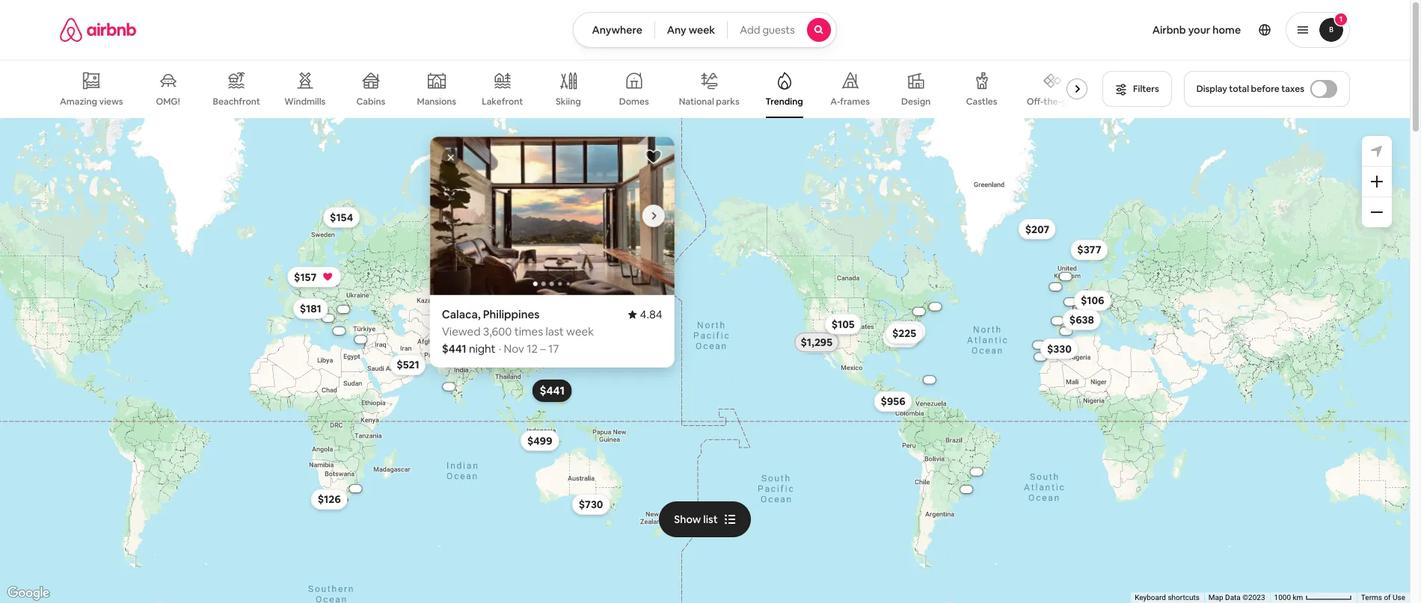 Task type: vqa. For each thing, say whether or not it's contained in the screenshot.
Design at the right top
yes



Task type: locate. For each thing, give the bounding box(es) containing it.
national
[[679, 96, 714, 108]]

0 horizontal spatial week
[[566, 324, 594, 338]]

windmills
[[285, 96, 326, 108]]

total
[[1230, 83, 1250, 95]]

0 vertical spatial $441
[[442, 341, 466, 356]]

before
[[1252, 83, 1280, 95]]

1000 km button
[[1270, 593, 1357, 604]]

add guests
[[740, 23, 795, 37]]

trending
[[766, 96, 804, 108]]

week right any
[[689, 23, 716, 37]]

week inside the calaca, philippines viewed 3,600 times last week $441 night · nov 12 – 17
[[566, 324, 594, 338]]

1 vertical spatial week
[[566, 324, 594, 338]]

0 vertical spatial week
[[689, 23, 716, 37]]

anywhere button
[[574, 12, 655, 48]]

add guests button
[[728, 12, 837, 48]]

$207
[[1025, 222, 1050, 236]]

show list
[[674, 513, 718, 527]]

keyboard shortcuts button
[[1135, 593, 1200, 604]]

$441 down 17
[[539, 384, 565, 398]]

1 vertical spatial $441
[[539, 384, 565, 398]]

1 horizontal spatial $441
[[539, 384, 565, 398]]

the-
[[1044, 96, 1062, 108]]

terms of use link
[[1362, 594, 1406, 602]]

0 horizontal spatial $441
[[442, 341, 466, 356]]

castles
[[967, 96, 998, 108]]

profile element
[[855, 0, 1351, 60]]

none search field containing anywhere
[[574, 12, 837, 48]]

0 vertical spatial group
[[60, 60, 1094, 118]]

cabins
[[357, 96, 386, 108]]

1000 km
[[1275, 594, 1306, 602]]

$330 button
[[1040, 338, 1079, 359]]

$126 button
[[311, 489, 347, 510]]

1 horizontal spatial week
[[689, 23, 716, 37]]

$400 button
[[800, 331, 839, 352]]

taxes
[[1282, 83, 1305, 95]]

$441 down the viewed
[[442, 341, 466, 356]]

amazing views
[[60, 96, 123, 108]]

$521 button
[[390, 355, 426, 376]]

$330
[[1047, 342, 1072, 355]]

$1,295
[[801, 336, 833, 349]]

$499 button
[[520, 430, 559, 451]]

lakefront
[[482, 96, 523, 108]]

$225
[[892, 327, 916, 340]]

$207 button
[[1019, 219, 1056, 240]]

zoom in image
[[1372, 176, 1384, 188]]

nov
[[504, 341, 524, 356]]

$1,295 button
[[794, 332, 839, 353]]

airbnb your home
[[1153, 23, 1241, 37]]

$956 button
[[874, 391, 912, 412]]

–
[[540, 341, 546, 356]]

$105
[[832, 317, 855, 331]]

amazing
[[60, 96, 97, 108]]

grid
[[1062, 96, 1079, 108]]

list
[[704, 513, 718, 527]]

display total before taxes button
[[1184, 71, 1351, 107]]

week right 'last'
[[566, 324, 594, 338]]

use
[[1393, 594, 1406, 602]]

$129
[[889, 330, 912, 344]]

$400
[[807, 335, 832, 349]]

a-
[[831, 96, 841, 108]]

group inside google map
showing 40 stays. including 1 saved stay. region
[[430, 136, 674, 295]]

·
[[499, 341, 501, 356]]

1 vertical spatial group
[[430, 136, 674, 295]]

km
[[1293, 594, 1304, 602]]

philippines
[[483, 307, 539, 321]]

week inside any week button
[[689, 23, 716, 37]]

$126
[[317, 493, 341, 506]]

$441
[[442, 341, 466, 356], [539, 384, 565, 398]]

group
[[60, 60, 1094, 118], [430, 136, 674, 295]]

None search field
[[574, 12, 837, 48]]

$181
[[300, 302, 321, 315]]

skiing
[[556, 96, 581, 108]]

of
[[1385, 594, 1392, 602]]

$499
[[527, 434, 552, 448]]

1000
[[1275, 594, 1292, 602]]

$730 button
[[572, 494, 610, 515]]

display
[[1197, 83, 1228, 95]]

frames
[[841, 96, 870, 108]]

$441 inside the calaca, philippines viewed 3,600 times last week $441 night · nov 12 – 17
[[442, 341, 466, 356]]

3,600
[[483, 324, 512, 338]]



Task type: describe. For each thing, give the bounding box(es) containing it.
terms of use
[[1362, 594, 1406, 602]]

off-the-grid
[[1027, 96, 1079, 108]]

$181 button
[[293, 298, 328, 319]]

$638 button
[[1063, 309, 1101, 330]]

$300 $400
[[807, 325, 919, 349]]

guests
[[763, 23, 795, 37]]

off-
[[1027, 96, 1044, 108]]

$154 button
[[323, 207, 360, 228]]

any week
[[667, 23, 716, 37]]

$521
[[396, 358, 419, 372]]

group containing amazing views
[[60, 60, 1094, 118]]

omg!
[[156, 96, 180, 108]]

views
[[99, 96, 123, 108]]

google image
[[4, 584, 53, 604]]

google map
showing 40 stays. including 1 saved stay. region
[[0, 118, 1411, 604]]

night
[[469, 341, 495, 356]]

filters button
[[1103, 71, 1172, 107]]

your
[[1189, 23, 1211, 37]]

4.84 out of 5 average rating image
[[628, 307, 662, 321]]

terms
[[1362, 594, 1383, 602]]

$157 button
[[287, 267, 341, 287]]

$225 button
[[886, 323, 923, 344]]

zoom out image
[[1372, 207, 1384, 219]]

times
[[514, 324, 543, 338]]

1 button
[[1286, 12, 1351, 48]]

beachfront
[[213, 96, 260, 108]]

12
[[527, 341, 538, 356]]

display total before taxes
[[1197, 83, 1305, 95]]

$330 $521
[[396, 342, 1072, 372]]

add
[[740, 23, 761, 37]]

$106 button
[[1074, 290, 1111, 311]]

home
[[1213, 23, 1241, 37]]

data
[[1226, 594, 1241, 602]]

shortcuts
[[1168, 594, 1200, 602]]

any
[[667, 23, 687, 37]]

last
[[545, 324, 564, 338]]

any week button
[[655, 12, 728, 48]]

$129 button
[[883, 327, 919, 348]]

viewed
[[442, 324, 480, 338]]

airbnb
[[1153, 23, 1187, 37]]

map data ©2023
[[1209, 594, 1266, 602]]

airbnb your home link
[[1144, 14, 1250, 46]]

mansions
[[417, 96, 457, 108]]

$441 inside button
[[539, 384, 565, 398]]

design
[[902, 96, 931, 108]]

calaca, philippines viewed 3,600 times last week $441 night · nov 12 – 17
[[442, 307, 594, 356]]

map
[[1209, 594, 1224, 602]]

national parks
[[679, 96, 740, 108]]

show list button
[[659, 502, 751, 538]]

©2023
[[1243, 594, 1266, 602]]

17
[[548, 341, 559, 356]]

show
[[674, 513, 701, 527]]

1
[[1340, 14, 1343, 24]]

$105 button
[[825, 314, 861, 335]]

4.84
[[640, 307, 662, 321]]

$106
[[1081, 294, 1104, 307]]

calaca,
[[442, 307, 480, 321]]

a-frames
[[831, 96, 870, 108]]

$157
[[294, 270, 316, 284]]

domes
[[619, 96, 649, 108]]

$638
[[1070, 313, 1094, 327]]

$956
[[881, 395, 906, 408]]

close image
[[446, 153, 455, 162]]

add to wishlist image
[[644, 148, 662, 166]]

$377
[[1077, 243, 1101, 257]]

$730
[[579, 498, 603, 512]]

$300
[[894, 325, 919, 338]]

$300 button
[[887, 321, 926, 342]]

$154
[[330, 211, 353, 224]]

filters
[[1134, 83, 1160, 95]]

anywhere
[[592, 23, 643, 37]]



